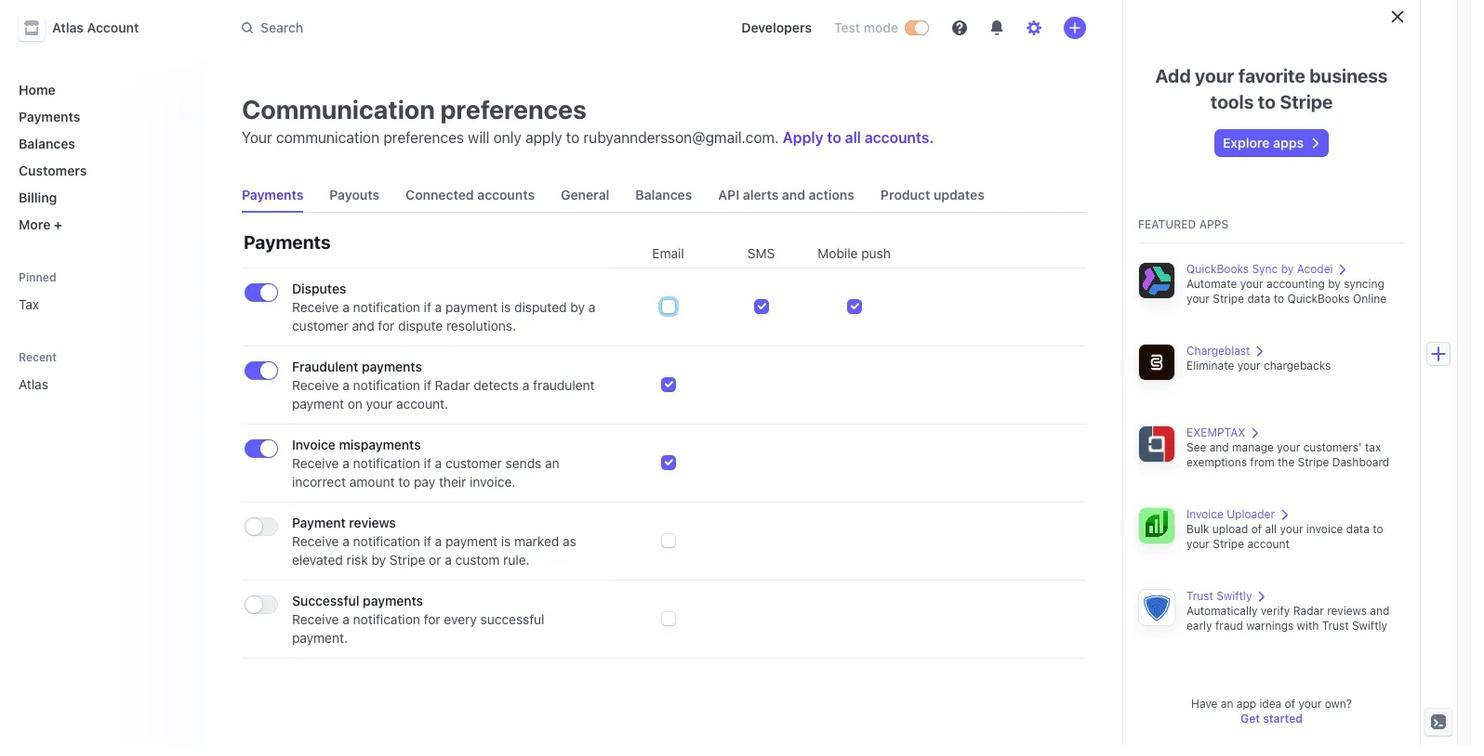 Task type: locate. For each thing, give the bounding box(es) containing it.
push
[[861, 245, 891, 261]]

your up tools
[[1195, 65, 1234, 86]]

product updates link
[[873, 179, 992, 212]]

0 vertical spatial swiftly
[[1217, 590, 1252, 604]]

receive for invoice
[[292, 456, 339, 471]]

1 vertical spatial payments
[[242, 187, 303, 203]]

receive up the incorrect
[[292, 456, 339, 471]]

data down 'quickbooks sync by acodei'
[[1247, 292, 1271, 306]]

by right disputed
[[570, 299, 585, 315]]

if inside fraudulent payments receive a notification if radar detects a fraudulent payment on your account.
[[424, 378, 431, 393]]

of down uploader
[[1251, 523, 1262, 537]]

notification for successful payments
[[353, 612, 420, 628]]

a up the pay
[[435, 456, 442, 471]]

invoice
[[1306, 523, 1343, 537]]

1 horizontal spatial atlas
[[52, 20, 84, 35]]

atlas down recent in the left of the page
[[19, 377, 48, 392]]

their
[[439, 474, 466, 490]]

app
[[1237, 697, 1256, 711]]

resolutions.
[[446, 318, 516, 334]]

1 vertical spatial atlas
[[19, 377, 48, 392]]

see and manage your customers' tax exemptions from the stripe dashboard
[[1187, 441, 1390, 470]]

invoice inside invoice mispayments receive a notification if a customer sends an incorrect amount to pay their invoice.
[[292, 437, 336, 453]]

receive up payment.
[[292, 612, 339, 628]]

invoice uploader image
[[1138, 508, 1175, 545]]

1 horizontal spatial quickbooks
[[1287, 292, 1350, 306]]

and inside automatically verify radar reviews and early fraud warnings with trust swiftly
[[1370, 604, 1390, 618]]

connected
[[406, 187, 474, 203]]

invoice.
[[470, 474, 515, 490]]

data right invoice
[[1346, 523, 1370, 537]]

1 is from the top
[[501, 299, 511, 315]]

1 horizontal spatial payments link
[[234, 179, 311, 212]]

stripe down customers'
[[1298, 456, 1329, 470]]

notification up 'on'
[[353, 378, 420, 393]]

account
[[87, 20, 139, 35]]

featured
[[1138, 218, 1196, 232]]

1 vertical spatial radar
[[1293, 604, 1324, 618]]

all inside bulk upload of all your invoice data to your stripe account
[[1265, 523, 1277, 537]]

invoice for invoice uploader
[[1187, 508, 1224, 522]]

1 vertical spatial for
[[424, 612, 440, 628]]

payments down risk
[[363, 593, 423, 609]]

marked
[[514, 534, 559, 550]]

0 horizontal spatial invoice
[[292, 437, 336, 453]]

balances up the email
[[636, 187, 692, 203]]

business
[[1310, 65, 1388, 86]]

0 vertical spatial balances link
[[11, 128, 190, 159]]

preferences left will
[[383, 129, 464, 146]]

a
[[342, 299, 350, 315], [435, 299, 442, 315], [588, 299, 595, 315], [342, 378, 350, 393], [522, 378, 529, 393], [342, 456, 350, 471], [435, 456, 442, 471], [342, 534, 350, 550], [435, 534, 442, 550], [445, 552, 452, 568], [342, 612, 350, 628]]

1 vertical spatial payments
[[363, 593, 423, 609]]

0 vertical spatial customer
[[292, 318, 349, 334]]

notification up dispute
[[353, 299, 420, 315]]

0 vertical spatial of
[[1251, 523, 1262, 537]]

receive inside successful payments receive a notification for every successful payment.
[[292, 612, 339, 628]]

and inside 'see and manage your customers' tax exemptions from the stripe dashboard'
[[1210, 441, 1229, 455]]

1 horizontal spatial invoice
[[1187, 508, 1224, 522]]

2 notification from the top
[[353, 378, 420, 393]]

1 horizontal spatial swiftly
[[1352, 619, 1388, 633]]

receive for fraudulent
[[292, 378, 339, 393]]

billing link
[[11, 182, 190, 213]]

2 is from the top
[[501, 534, 511, 550]]

payments down home
[[19, 109, 80, 125]]

sends
[[506, 456, 542, 471]]

is up "rule."
[[501, 534, 511, 550]]

quickbooks down accounting
[[1287, 292, 1350, 306]]

5 notification from the top
[[353, 612, 420, 628]]

Search search field
[[231, 11, 712, 45]]

customer inside disputes receive a notification if a payment is disputed by a customer and for dispute resolutions.
[[292, 318, 349, 334]]

atlas inside recent navigation links element
[[19, 377, 48, 392]]

a right detects
[[522, 378, 529, 393]]

verify
[[1261, 604, 1290, 618]]

pay
[[414, 474, 435, 490]]

payments inside fraudulent payments receive a notification if radar detects a fraudulent payment on your account.
[[362, 359, 422, 375]]

to inside add your favorite business tools to stripe
[[1258, 91, 1276, 113]]

for inside disputes receive a notification if a payment is disputed by a customer and for dispute resolutions.
[[378, 318, 395, 334]]

payment up the custom
[[445, 534, 498, 550]]

early
[[1187, 619, 1212, 633]]

custom
[[455, 552, 500, 568]]

1 horizontal spatial all
[[1265, 523, 1277, 537]]

account
[[1247, 537, 1290, 551]]

by
[[1281, 262, 1294, 276], [1328, 277, 1341, 291], [570, 299, 585, 315], [372, 552, 386, 568]]

payment
[[292, 515, 346, 531]]

if up account.
[[424, 378, 431, 393]]

receive inside invoice mispayments receive a notification if a customer sends an incorrect amount to pay their invoice.
[[292, 456, 339, 471]]

eliminate
[[1187, 359, 1234, 373]]

amount
[[349, 474, 395, 490]]

swiftly up automatically
[[1217, 590, 1252, 604]]

quickbooks
[[1187, 262, 1249, 276], [1287, 292, 1350, 306]]

1 vertical spatial swiftly
[[1352, 619, 1388, 633]]

0 vertical spatial preferences
[[440, 94, 587, 125]]

1 if from the top
[[424, 299, 431, 315]]

0 horizontal spatial for
[[378, 318, 395, 334]]

balances link up billing link
[[11, 128, 190, 159]]

by right risk
[[372, 552, 386, 568]]

your inside 'see and manage your customers' tax exemptions from the stripe dashboard'
[[1277, 441, 1300, 455]]

automate your accounting by syncing your stripe data to quickbooks online
[[1187, 277, 1387, 306]]

chargebacks
[[1264, 359, 1331, 373]]

stripe inside automate your accounting by syncing your stripe data to quickbooks online
[[1213, 292, 1244, 306]]

automatically verify radar reviews and early fraud warnings with trust swiftly
[[1187, 604, 1390, 633]]

radar up account.
[[435, 378, 470, 393]]

receive inside payment reviews receive a notification if a payment is marked as elevated risk by stripe or a custom rule.
[[292, 534, 339, 550]]

stripe down favorite
[[1280, 91, 1333, 113]]

atlas left account
[[52, 20, 84, 35]]

0 vertical spatial an
[[545, 456, 560, 471]]

0 vertical spatial radar
[[435, 378, 470, 393]]

stripe down upload
[[1213, 537, 1244, 551]]

0 vertical spatial for
[[378, 318, 395, 334]]

apply to all accounts. button
[[783, 129, 934, 146]]

5 receive from the top
[[292, 612, 339, 628]]

receive down fraudulent
[[292, 378, 339, 393]]

1 horizontal spatial data
[[1346, 523, 1370, 537]]

1 horizontal spatial trust
[[1322, 619, 1349, 633]]

for left every
[[424, 612, 440, 628]]

payments link up customers link
[[11, 101, 190, 132]]

3 notification from the top
[[353, 456, 420, 471]]

0 vertical spatial data
[[1247, 292, 1271, 306]]

api alerts and actions link
[[711, 179, 862, 212]]

of
[[1251, 523, 1262, 537], [1285, 697, 1295, 711]]

if up dispute
[[424, 299, 431, 315]]

by inside automate your accounting by syncing your stripe data to quickbooks online
[[1328, 277, 1341, 291]]

your down chargeblast
[[1237, 359, 1261, 373]]

1 vertical spatial data
[[1346, 523, 1370, 537]]

apply
[[783, 129, 823, 146]]

payments inside successful payments receive a notification for every successful payment.
[[363, 593, 423, 609]]

0 horizontal spatial balances
[[19, 136, 75, 152]]

1 vertical spatial is
[[501, 534, 511, 550]]

0 vertical spatial is
[[501, 299, 511, 315]]

0 horizontal spatial atlas
[[19, 377, 48, 392]]

by inside disputes receive a notification if a payment is disputed by a customer and for dispute resolutions.
[[570, 299, 585, 315]]

0 horizontal spatial radar
[[435, 378, 470, 393]]

to right invoice
[[1373, 523, 1383, 537]]

customers link
[[11, 155, 190, 186]]

trust swiftly image
[[1138, 590, 1175, 627]]

atlas for atlas
[[19, 377, 48, 392]]

notification inside payment reviews receive a notification if a payment is marked as elevated risk by stripe or a custom rule.
[[353, 534, 420, 550]]

0 horizontal spatial quickbooks
[[1187, 262, 1249, 276]]

developers link
[[734, 13, 819, 43]]

account.
[[396, 396, 448, 412]]

by inside payment reviews receive a notification if a payment is marked as elevated risk by stripe or a custom rule.
[[372, 552, 386, 568]]

1 horizontal spatial for
[[424, 612, 440, 628]]

radar inside fraudulent payments receive a notification if radar detects a fraudulent payment on your account.
[[435, 378, 470, 393]]

atlas account
[[52, 20, 139, 35]]

receive up the elevated
[[292, 534, 339, 550]]

1 vertical spatial preferences
[[383, 129, 464, 146]]

to inside invoice mispayments receive a notification if a customer sends an incorrect amount to pay their invoice.
[[398, 474, 410, 490]]

receive inside disputes receive a notification if a payment is disputed by a customer and for dispute resolutions.
[[292, 299, 339, 315]]

reviews up risk
[[349, 515, 396, 531]]

connected accounts
[[406, 187, 535, 203]]

tab list
[[234, 179, 1086, 213]]

0 vertical spatial payments
[[362, 359, 422, 375]]

your up the
[[1277, 441, 1300, 455]]

successful payments receive a notification for every successful payment.
[[292, 593, 545, 646]]

invoice
[[292, 437, 336, 453], [1187, 508, 1224, 522]]

if up or
[[424, 534, 431, 550]]

stripe left or
[[390, 552, 425, 568]]

api
[[718, 187, 740, 203]]

a up or
[[435, 534, 442, 550]]

swiftly right the with
[[1352, 619, 1388, 633]]

atlas inside button
[[52, 20, 84, 35]]

to down accounting
[[1274, 292, 1284, 306]]

payments link down your
[[234, 179, 311, 212]]

notification
[[353, 299, 420, 315], [353, 378, 420, 393], [353, 456, 420, 471], [353, 534, 420, 550], [353, 612, 420, 628]]

quickbooks sync by acodei
[[1187, 262, 1333, 276]]

stripe down automate
[[1213, 292, 1244, 306]]

0 vertical spatial balances
[[19, 136, 75, 152]]

fraudulent payments receive a notification if radar detects a fraudulent payment on your account.
[[292, 359, 595, 412]]

trust right the with
[[1322, 619, 1349, 633]]

fraudulent
[[533, 378, 595, 393]]

balances
[[19, 136, 75, 152], [636, 187, 692, 203]]

to left the pay
[[398, 474, 410, 490]]

1 horizontal spatial radar
[[1293, 604, 1324, 618]]

1 horizontal spatial balances
[[636, 187, 692, 203]]

notification inside invoice mispayments receive a notification if a customer sends an incorrect amount to pay their invoice.
[[353, 456, 420, 471]]

exemptax image
[[1138, 426, 1175, 463]]

payments down your
[[242, 187, 303, 203]]

1 vertical spatial an
[[1221, 697, 1233, 711]]

0 vertical spatial atlas
[[52, 20, 84, 35]]

a down successful
[[342, 612, 350, 628]]

1 horizontal spatial of
[[1285, 697, 1295, 711]]

customer inside invoice mispayments receive a notification if a customer sends an incorrect amount to pay their invoice.
[[445, 456, 502, 471]]

api alerts and actions
[[718, 187, 855, 203]]

1 notification from the top
[[353, 299, 420, 315]]

quickbooks sync by acodei image
[[1138, 262, 1175, 299]]

1 vertical spatial invoice
[[1187, 508, 1224, 522]]

atlas
[[52, 20, 84, 35], [19, 377, 48, 392]]

radar inside automatically verify radar reviews and early fraud warnings with trust swiftly
[[1293, 604, 1324, 618]]

balances link up the email
[[628, 179, 700, 212]]

own?
[[1325, 697, 1352, 711]]

settings image
[[1027, 20, 1042, 35]]

2 receive from the top
[[292, 378, 339, 393]]

1 horizontal spatial customer
[[445, 456, 502, 471]]

1 vertical spatial payment
[[292, 396, 344, 412]]

tax link
[[11, 289, 190, 320]]

+
[[54, 217, 62, 232]]

if inside invoice mispayments receive a notification if a customer sends an incorrect amount to pay their invoice.
[[424, 456, 431, 471]]

accounts
[[477, 187, 535, 203]]

to down favorite
[[1258, 91, 1276, 113]]

updates
[[934, 187, 985, 203]]

1 vertical spatial quickbooks
[[1287, 292, 1350, 306]]

for inside successful payments receive a notification for every successful payment.
[[424, 612, 440, 628]]

payments up account.
[[362, 359, 422, 375]]

core navigation links element
[[11, 74, 190, 240]]

1 vertical spatial trust
[[1322, 619, 1349, 633]]

preferences
[[440, 94, 587, 125], [383, 129, 464, 146]]

radar up the with
[[1293, 604, 1324, 618]]

quickbooks up automate
[[1187, 262, 1249, 276]]

of up started
[[1285, 697, 1295, 711]]

4 if from the top
[[424, 534, 431, 550]]

3 receive from the top
[[292, 456, 339, 471]]

notification inside fraudulent payments receive a notification if radar detects a fraudulent payment on your account.
[[353, 378, 420, 393]]

2 vertical spatial payments
[[244, 232, 331, 253]]

3 if from the top
[[424, 456, 431, 471]]

2 vertical spatial payment
[[445, 534, 498, 550]]

0 horizontal spatial data
[[1247, 292, 1271, 306]]

and inside disputes receive a notification if a payment is disputed by a customer and for dispute resolutions.
[[352, 318, 374, 334]]

0 horizontal spatial an
[[545, 456, 560, 471]]

bulk
[[1187, 523, 1209, 537]]

and inside tab list
[[782, 187, 805, 203]]

communication
[[276, 129, 380, 146]]

payment up resolutions.
[[445, 299, 498, 315]]

0 vertical spatial payment
[[445, 299, 498, 315]]

payments up the disputes
[[244, 232, 331, 253]]

receive inside fraudulent payments receive a notification if radar detects a fraudulent payment on your account.
[[292, 378, 339, 393]]

0 horizontal spatial of
[[1251, 523, 1262, 537]]

1 horizontal spatial an
[[1221, 697, 1233, 711]]

payments for successful payments
[[363, 593, 423, 609]]

0 vertical spatial payments link
[[11, 101, 190, 132]]

0 vertical spatial quickbooks
[[1187, 262, 1249, 276]]

dispute
[[398, 318, 443, 334]]

notification inside successful payments receive a notification for every successful payment.
[[353, 612, 420, 628]]

0 vertical spatial trust
[[1187, 590, 1213, 604]]

all up account
[[1265, 523, 1277, 537]]

payments inside "core navigation links" element
[[19, 109, 80, 125]]

2 if from the top
[[424, 378, 431, 393]]

is up resolutions.
[[501, 299, 511, 315]]

explore
[[1223, 135, 1270, 151]]

automate
[[1187, 277, 1237, 291]]

0 horizontal spatial reviews
[[349, 515, 396, 531]]

accounting
[[1267, 277, 1325, 291]]

your inside fraudulent payments receive a notification if radar detects a fraudulent payment on your account.
[[366, 396, 393, 412]]

if
[[424, 299, 431, 315], [424, 378, 431, 393], [424, 456, 431, 471], [424, 534, 431, 550]]

1 horizontal spatial reviews
[[1327, 604, 1367, 618]]

fraudulent
[[292, 359, 358, 375]]

trust up automatically
[[1187, 590, 1213, 604]]

notification for fraudulent payments
[[353, 378, 420, 393]]

balances up customers
[[19, 136, 75, 152]]

to
[[1258, 91, 1276, 113], [566, 129, 580, 146], [827, 129, 841, 146], [1274, 292, 1284, 306], [398, 474, 410, 490], [1373, 523, 1383, 537]]

if for reviews
[[424, 534, 431, 550]]

if inside payment reviews receive a notification if a payment is marked as elevated risk by stripe or a custom rule.
[[424, 534, 431, 550]]

for left dispute
[[378, 318, 395, 334]]

your right 'on'
[[366, 396, 393, 412]]

notification down mispayments
[[353, 456, 420, 471]]

of inside have an app idea of your own? get started
[[1285, 697, 1295, 711]]

chargeblast image
[[1138, 344, 1175, 381]]

reviews right verify
[[1327, 604, 1367, 618]]

notification for invoice mispayments
[[353, 456, 420, 471]]

1 receive from the top
[[292, 299, 339, 315]]

receive
[[292, 299, 339, 315], [292, 378, 339, 393], [292, 456, 339, 471], [292, 534, 339, 550], [292, 612, 339, 628]]

all left accounts.
[[845, 129, 861, 146]]

stripe inside payment reviews receive a notification if a payment is marked as elevated risk by stripe or a custom rule.
[[390, 552, 425, 568]]

invoice up bulk
[[1187, 508, 1224, 522]]

the
[[1278, 456, 1295, 470]]

notification down successful
[[353, 612, 420, 628]]

by down acodei at the top right of page
[[1328, 277, 1341, 291]]

1 vertical spatial reviews
[[1327, 604, 1367, 618]]

get started link
[[1241, 712, 1303, 726]]

your left own?
[[1299, 697, 1322, 711]]

preferences up only
[[440, 94, 587, 125]]

rule.
[[503, 552, 530, 568]]

warnings
[[1246, 619, 1294, 633]]

notification up risk
[[353, 534, 420, 550]]

payments inside tab list
[[242, 187, 303, 203]]

0 horizontal spatial swiftly
[[1217, 590, 1252, 604]]

have
[[1191, 697, 1218, 711]]

0 vertical spatial reviews
[[349, 515, 396, 531]]

1 vertical spatial of
[[1285, 697, 1295, 711]]

payment left 'on'
[[292, 396, 344, 412]]

0 horizontal spatial all
[[845, 129, 861, 146]]

if up the pay
[[424, 456, 431, 471]]

trust swiftly
[[1187, 590, 1252, 604]]

0 vertical spatial payments
[[19, 109, 80, 125]]

tab list containing payments
[[234, 179, 1086, 213]]

swiftly inside automatically verify radar reviews and early fraud warnings with trust swiftly
[[1352, 619, 1388, 633]]

1 vertical spatial balances
[[636, 187, 692, 203]]

0 vertical spatial all
[[845, 129, 861, 146]]

1 vertical spatial customer
[[445, 456, 502, 471]]

invoice for invoice mispayments receive a notification if a customer sends an incorrect amount to pay their invoice.
[[292, 437, 336, 453]]

1 vertical spatial all
[[1265, 523, 1277, 537]]

0 horizontal spatial payments link
[[11, 101, 190, 132]]

1 vertical spatial payments link
[[234, 179, 311, 212]]

invoice up the incorrect
[[292, 437, 336, 453]]

0 vertical spatial invoice
[[292, 437, 336, 453]]

4 notification from the top
[[353, 534, 420, 550]]

customer
[[292, 318, 349, 334], [445, 456, 502, 471]]

customer down the disputes
[[292, 318, 349, 334]]

customer up invoice.
[[445, 456, 502, 471]]

receive down the disputes
[[292, 299, 339, 315]]

receive for payment
[[292, 534, 339, 550]]

4 receive from the top
[[292, 534, 339, 550]]

receive for successful
[[292, 612, 339, 628]]

0 horizontal spatial customer
[[292, 318, 349, 334]]

1 vertical spatial balances link
[[628, 179, 700, 212]]

trust
[[1187, 590, 1213, 604], [1322, 619, 1349, 633]]

pinned navigation links element
[[11, 262, 193, 320]]

an right sends
[[545, 456, 560, 471]]

an left app
[[1221, 697, 1233, 711]]

if for payments
[[424, 378, 431, 393]]



Task type: describe. For each thing, give the bounding box(es) containing it.
general link
[[553, 179, 617, 212]]

payouts
[[330, 187, 380, 203]]

is inside payment reviews receive a notification if a payment is marked as elevated risk by stripe or a custom rule.
[[501, 534, 511, 550]]

disputes
[[292, 281, 346, 297]]

a inside successful payments receive a notification for every successful payment.
[[342, 612, 350, 628]]

detects
[[474, 378, 519, 393]]

payment inside fraudulent payments receive a notification if radar detects a fraudulent payment on your account.
[[292, 396, 344, 412]]

apps
[[1199, 218, 1229, 232]]

a up amount
[[342, 456, 350, 471]]

risk
[[346, 552, 368, 568]]

your down 'quickbooks sync by acodei'
[[1240, 277, 1263, 291]]

rubyanndersson@gmail.com.
[[583, 129, 779, 146]]

customers'
[[1303, 441, 1362, 455]]

actions
[[809, 187, 855, 203]]

sync
[[1252, 262, 1278, 276]]

connected accounts link
[[398, 179, 542, 212]]

disputed
[[514, 299, 567, 315]]

add
[[1155, 65, 1191, 86]]

if for mispayments
[[424, 456, 431, 471]]

explore apps link
[[1215, 130, 1328, 156]]

online
[[1353, 292, 1387, 306]]

stripe inside bulk upload of all your invoice data to your stripe account
[[1213, 537, 1244, 551]]

data inside automate your accounting by syncing your stripe data to quickbooks online
[[1247, 292, 1271, 306]]

sms
[[747, 245, 775, 261]]

a right or
[[445, 552, 452, 568]]

reviews inside payment reviews receive a notification if a payment is marked as elevated risk by stripe or a custom rule.
[[349, 515, 396, 531]]

0 horizontal spatial trust
[[1187, 590, 1213, 604]]

recent navigation links element
[[0, 342, 205, 400]]

a down the disputes
[[342, 299, 350, 315]]

communication
[[242, 94, 435, 125]]

featured apps
[[1138, 218, 1229, 232]]

a up dispute
[[435, 299, 442, 315]]

an inside have an app idea of your own? get started
[[1221, 697, 1233, 711]]

alerts
[[743, 187, 779, 203]]

if inside disputes receive a notification if a payment is disputed by a customer and for dispute resolutions.
[[424, 299, 431, 315]]

mode
[[864, 20, 898, 35]]

upload
[[1212, 523, 1248, 537]]

invoice mispayments receive a notification if a customer sends an incorrect amount to pay their invoice.
[[292, 437, 560, 490]]

see
[[1187, 441, 1206, 455]]

successful
[[292, 593, 359, 609]]

payment inside disputes receive a notification if a payment is disputed by a customer and for dispute resolutions.
[[445, 299, 498, 315]]

from
[[1250, 456, 1275, 470]]

a up risk
[[342, 534, 350, 550]]

have an app idea of your own? get started
[[1191, 697, 1352, 726]]

stripe inside add your favorite business tools to stripe
[[1280, 91, 1333, 113]]

notification for payment reviews
[[353, 534, 420, 550]]

all inside communication preferences your communication preferences will only apply to rubyanndersson@gmail.com. apply to all accounts.
[[845, 129, 861, 146]]

0 horizontal spatial balances link
[[11, 128, 190, 159]]

of inside bulk upload of all your invoice data to your stripe account
[[1251, 523, 1262, 537]]

notification inside disputes receive a notification if a payment is disputed by a customer and for dispute resolutions.
[[353, 299, 420, 315]]

1 horizontal spatial balances link
[[628, 179, 700, 212]]

exemptax
[[1187, 426, 1246, 440]]

developers
[[741, 20, 812, 35]]

get
[[1241, 712, 1260, 726]]

every
[[444, 612, 477, 628]]

your down automate
[[1187, 292, 1210, 306]]

apps
[[1273, 135, 1304, 151]]

add your favorite business tools to stripe
[[1155, 65, 1388, 113]]

search
[[260, 20, 303, 35]]

is inside disputes receive a notification if a payment is disputed by a customer and for dispute resolutions.
[[501, 299, 511, 315]]

more +
[[19, 217, 62, 232]]

a right disputed
[[588, 299, 595, 315]]

home
[[19, 82, 55, 98]]

accounts.
[[865, 129, 934, 146]]

mispayments
[[339, 437, 421, 453]]

your down bulk
[[1187, 537, 1210, 551]]

payment.
[[292, 630, 348, 646]]

by up accounting
[[1281, 262, 1294, 276]]

communication preferences your communication preferences will only apply to rubyanndersson@gmail.com. apply to all accounts.
[[242, 94, 934, 146]]

to inside automate your accounting by syncing your stripe data to quickbooks online
[[1274, 292, 1284, 306]]

tax
[[1365, 441, 1381, 455]]

bulk upload of all your invoice data to your stripe account
[[1187, 523, 1383, 551]]

an inside invoice mispayments receive a notification if a customer sends an incorrect amount to pay their invoice.
[[545, 456, 560, 471]]

successful
[[480, 612, 545, 628]]

Search text field
[[231, 11, 712, 45]]

payments for fraudulent payments
[[362, 359, 422, 375]]

your inside add your favorite business tools to stripe
[[1195, 65, 1234, 86]]

reviews inside automatically verify radar reviews and early fraud warnings with trust swiftly
[[1327, 604, 1367, 618]]

started
[[1263, 712, 1303, 726]]

to right apply at the top of the page
[[827, 129, 841, 146]]

test
[[834, 20, 860, 35]]

stripe inside 'see and manage your customers' tax exemptions from the stripe dashboard'
[[1298, 456, 1329, 470]]

elevated
[[292, 552, 343, 568]]

recent
[[19, 351, 57, 365]]

manage
[[1232, 441, 1274, 455]]

apply
[[525, 129, 562, 146]]

tools
[[1210, 91, 1254, 113]]

automatically
[[1187, 604, 1258, 618]]

dashboard
[[1332, 456, 1390, 470]]

with
[[1297, 619, 1319, 633]]

disputes receive a notification if a payment is disputed by a customer and for dispute resolutions.
[[292, 281, 595, 334]]

billing
[[19, 190, 57, 206]]

payment inside payment reviews receive a notification if a payment is marked as elevated risk by stripe or a custom rule.
[[445, 534, 498, 550]]

data inside bulk upload of all your invoice data to your stripe account
[[1346, 523, 1370, 537]]

quickbooks inside automate your accounting by syncing your stripe data to quickbooks online
[[1287, 292, 1350, 306]]

exemptions
[[1187, 456, 1247, 470]]

chargeblast
[[1187, 344, 1250, 358]]

on
[[348, 396, 363, 412]]

eliminate your chargebacks
[[1187, 359, 1331, 373]]

balances inside "core navigation links" element
[[19, 136, 75, 152]]

balances inside tab list
[[636, 187, 692, 203]]

your
[[242, 129, 272, 146]]

fraud
[[1215, 619, 1243, 633]]

invoice uploader
[[1187, 508, 1275, 522]]

atlas for atlas account
[[52, 20, 84, 35]]

favorite
[[1238, 65, 1305, 86]]

will
[[468, 129, 490, 146]]

help image
[[952, 20, 967, 35]]

to inside bulk upload of all your invoice data to your stripe account
[[1373, 523, 1383, 537]]

payouts link
[[322, 179, 387, 212]]

idea
[[1259, 697, 1282, 711]]

customers
[[19, 163, 87, 179]]

to right apply
[[566, 129, 580, 146]]

email
[[652, 245, 684, 261]]

your up account
[[1280, 523, 1303, 537]]

trust inside automatically verify radar reviews and early fraud warnings with trust swiftly
[[1322, 619, 1349, 633]]

home link
[[11, 74, 190, 105]]

a up 'on'
[[342, 378, 350, 393]]

your inside have an app idea of your own? get started
[[1299, 697, 1322, 711]]

test mode
[[834, 20, 898, 35]]

more
[[19, 217, 51, 232]]



Task type: vqa. For each thing, say whether or not it's contained in the screenshot.
Collect associated with Collect customers' addresses
no



